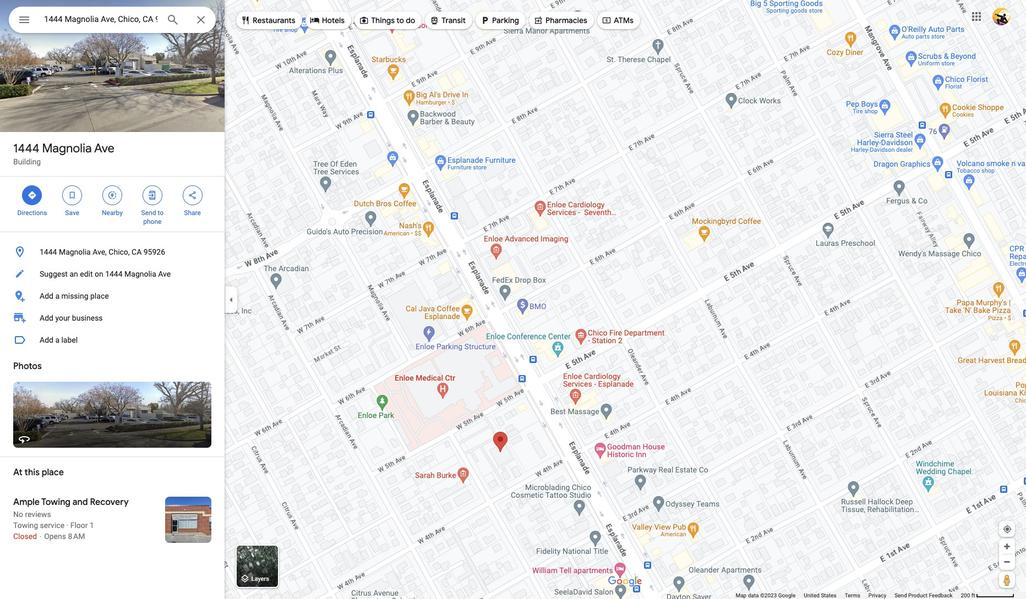 Task type: locate. For each thing, give the bounding box(es) containing it.
add for add a missing place
[[40, 292, 53, 301]]

1 horizontal spatial ave
[[158, 270, 171, 279]]

business
[[72, 314, 103, 323]]

ample towing and recovery no reviews towing service · floor 1 closed ⋅ opens 8 am
[[13, 497, 129, 541]]

magnolia for ave,
[[59, 248, 91, 257]]

place right this
[[42, 467, 64, 478]]

this
[[25, 467, 40, 478]]

1 horizontal spatial send
[[895, 593, 907, 599]]

None field
[[44, 13, 157, 26]]

privacy
[[869, 593, 887, 599]]

collapse side panel image
[[225, 294, 237, 306]]

0 horizontal spatial 1444
[[13, 141, 39, 156]]

states
[[821, 593, 837, 599]]

things
[[371, 15, 395, 25]]

send left product
[[895, 593, 907, 599]]

0 horizontal spatial place
[[42, 467, 64, 478]]

a
[[55, 292, 59, 301], [55, 336, 59, 345]]

1 horizontal spatial place
[[90, 292, 109, 301]]

send to phone
[[141, 209, 164, 226]]

a inside add a missing place button
[[55, 292, 59, 301]]

send product feedback button
[[895, 592, 953, 600]]

1 vertical spatial 1444
[[40, 248, 57, 257]]

1444 inside 1444 magnolia ave building
[[13, 141, 39, 156]]

0 vertical spatial ave
[[94, 141, 115, 156]]

2 vertical spatial add
[[40, 336, 53, 345]]

0 vertical spatial place
[[90, 292, 109, 301]]

and
[[73, 497, 88, 508]]

towing up reviews
[[41, 497, 71, 508]]

0 vertical spatial towing
[[41, 497, 71, 508]]

add for add a label
[[40, 336, 53, 345]]


[[602, 14, 612, 26]]

place down the on
[[90, 292, 109, 301]]

1 a from the top
[[55, 292, 59, 301]]

hotels
[[322, 15, 345, 25]]

footer
[[736, 592, 961, 600]]

nearby
[[102, 209, 123, 217]]

magnolia up 
[[42, 141, 92, 156]]

map data ©2023 google
[[736, 593, 796, 599]]

google maps element
[[0, 0, 1026, 600]]

1 horizontal spatial 1444
[[40, 248, 57, 257]]

1444 up building
[[13, 141, 39, 156]]

add inside "link"
[[40, 314, 53, 323]]

show street view coverage image
[[999, 572, 1015, 589]]

0 vertical spatial send
[[141, 209, 156, 217]]

an
[[70, 270, 78, 279]]

phone
[[143, 218, 162, 226]]

1 vertical spatial to
[[158, 209, 164, 217]]

add left your
[[40, 314, 53, 323]]

0 vertical spatial to
[[397, 15, 404, 25]]

1444 up suggest
[[40, 248, 57, 257]]

united states button
[[804, 592, 837, 600]]

0 horizontal spatial ave
[[94, 141, 115, 156]]

to
[[397, 15, 404, 25], [158, 209, 164, 217]]

1 vertical spatial magnolia
[[59, 248, 91, 257]]

200 ft button
[[961, 593, 1015, 599]]

to left do
[[397, 15, 404, 25]]

3 add from the top
[[40, 336, 53, 345]]

0 vertical spatial a
[[55, 292, 59, 301]]

1444 right the on
[[105, 270, 123, 279]]

magnolia down ca
[[124, 270, 156, 279]]

magnolia inside 1444 magnolia ave building
[[42, 141, 92, 156]]

at this place
[[13, 467, 64, 478]]

to up phone
[[158, 209, 164, 217]]

building
[[13, 157, 41, 166]]

recovery
[[90, 497, 129, 508]]

0 vertical spatial magnolia
[[42, 141, 92, 156]]

1 vertical spatial ave
[[158, 270, 171, 279]]

1 add from the top
[[40, 292, 53, 301]]

do
[[406, 15, 415, 25]]

0 horizontal spatial send
[[141, 209, 156, 217]]

0 horizontal spatial to
[[158, 209, 164, 217]]


[[430, 14, 440, 26]]

directions
[[17, 209, 47, 217]]


[[359, 14, 369, 26]]

1 horizontal spatial towing
[[41, 497, 71, 508]]

0 vertical spatial 1444
[[13, 141, 39, 156]]

united states
[[804, 593, 837, 599]]

1 vertical spatial add
[[40, 314, 53, 323]]

2 vertical spatial 1444
[[105, 270, 123, 279]]

1444 magnolia ave, chico, ca 95926 button
[[0, 241, 225, 263]]

1 horizontal spatial to
[[397, 15, 404, 25]]

footer inside google maps element
[[736, 592, 961, 600]]

zoom in image
[[1003, 543, 1012, 551]]

0 vertical spatial add
[[40, 292, 53, 301]]

add left label
[[40, 336, 53, 345]]

 parking
[[480, 14, 519, 26]]

google account: ben nelson  
(ben.nelson1980@gmail.com) image
[[993, 8, 1010, 25]]

floor
[[70, 521, 88, 530]]

ave down 95926
[[158, 270, 171, 279]]

to inside  things to do
[[397, 15, 404, 25]]

2 vertical spatial magnolia
[[124, 270, 156, 279]]

2 add from the top
[[40, 314, 53, 323]]

 pharmacies
[[534, 14, 587, 26]]

data
[[748, 593, 759, 599]]

a left label
[[55, 336, 59, 345]]

a left 'missing'
[[55, 292, 59, 301]]

no
[[13, 510, 23, 519]]

place inside button
[[90, 292, 109, 301]]

add your business
[[40, 314, 103, 323]]

to inside send to phone
[[158, 209, 164, 217]]

ave,
[[93, 248, 107, 257]]

your
[[55, 314, 70, 323]]

send for send to phone
[[141, 209, 156, 217]]

feedback
[[929, 593, 953, 599]]

send inside button
[[895, 593, 907, 599]]

magnolia up an
[[59, 248, 91, 257]]

add
[[40, 292, 53, 301], [40, 314, 53, 323], [40, 336, 53, 345]]

add a missing place button
[[0, 285, 225, 307]]

 search field
[[9, 7, 216, 35]]

 things to do
[[359, 14, 415, 26]]

add down suggest
[[40, 292, 53, 301]]


[[147, 189, 157, 202]]

footer containing map data ©2023 google
[[736, 592, 961, 600]]

ave up 
[[94, 141, 115, 156]]

a inside add a label button
[[55, 336, 59, 345]]

ample
[[13, 497, 40, 508]]

0 horizontal spatial towing
[[13, 521, 38, 530]]

send up phone
[[141, 209, 156, 217]]

2 a from the top
[[55, 336, 59, 345]]

magnolia for ave
[[42, 141, 92, 156]]

send for send product feedback
[[895, 593, 907, 599]]


[[480, 14, 490, 26]]

place
[[90, 292, 109, 301], [42, 467, 64, 478]]

1 vertical spatial send
[[895, 593, 907, 599]]

layers
[[251, 576, 269, 583]]

send inside send to phone
[[141, 209, 156, 217]]

magnolia
[[42, 141, 92, 156], [59, 248, 91, 257], [124, 270, 156, 279]]

add a label button
[[0, 329, 225, 351]]


[[241, 14, 251, 26]]

send
[[141, 209, 156, 217], [895, 593, 907, 599]]

1 vertical spatial a
[[55, 336, 59, 345]]


[[18, 12, 31, 28]]

towing up closed
[[13, 521, 38, 530]]

ave inside button
[[158, 270, 171, 279]]

1444 magnolia ave main content
[[0, 0, 225, 600]]



Task type: vqa. For each thing, say whether or not it's contained in the screenshot.
differ
no



Task type: describe. For each thing, give the bounding box(es) containing it.
privacy button
[[869, 592, 887, 600]]

chico,
[[109, 248, 130, 257]]

terms
[[845, 593, 861, 599]]

8 am
[[68, 532, 85, 541]]

transit
[[442, 15, 466, 25]]

suggest an edit on 1444 magnolia ave button
[[0, 263, 225, 285]]

add your business link
[[0, 307, 225, 329]]


[[188, 189, 197, 202]]

200 ft
[[961, 593, 975, 599]]

save
[[65, 209, 79, 217]]

closed
[[13, 532, 37, 541]]


[[310, 14, 320, 26]]

google
[[778, 593, 796, 599]]

add a label
[[40, 336, 78, 345]]

1444 magnolia ave, chico, ca 95926
[[40, 248, 165, 257]]

none field inside 1444 magnolia ave, chico, ca 95926 'field'
[[44, 13, 157, 26]]


[[107, 189, 117, 202]]


[[67, 189, 77, 202]]

suggest an edit on 1444 magnolia ave
[[40, 270, 171, 279]]

share
[[184, 209, 201, 217]]

ft
[[972, 593, 975, 599]]


[[534, 14, 543, 26]]

 atms
[[602, 14, 634, 26]]

united
[[804, 593, 820, 599]]

photos
[[13, 361, 42, 372]]

show your location image
[[1003, 525, 1013, 535]]

actions for 1444 magnolia ave region
[[0, 177, 225, 232]]

edit
[[80, 270, 93, 279]]

a for missing
[[55, 292, 59, 301]]

map
[[736, 593, 747, 599]]

95926
[[144, 248, 165, 257]]

1 vertical spatial place
[[42, 467, 64, 478]]

1444 for ave,
[[40, 248, 57, 257]]

 restaurants
[[241, 14, 296, 26]]

restaurants
[[253, 15, 296, 25]]

2 horizontal spatial 1444
[[105, 270, 123, 279]]

1
[[90, 521, 94, 530]]

missing
[[61, 292, 88, 301]]

ave inside 1444 magnolia ave building
[[94, 141, 115, 156]]

at
[[13, 467, 22, 478]]

terms button
[[845, 592, 861, 600]]

zoom out image
[[1003, 558, 1012, 567]]

1444 for ave
[[13, 141, 39, 156]]

on
[[95, 270, 103, 279]]

reviews
[[25, 510, 51, 519]]

opens
[[44, 532, 66, 541]]

⋅
[[39, 532, 42, 541]]

1444 magnolia ave building
[[13, 141, 115, 166]]

pharmacies
[[546, 15, 587, 25]]

©2023
[[760, 593, 777, 599]]

 transit
[[430, 14, 466, 26]]

add for add your business
[[40, 314, 53, 323]]

service
[[40, 521, 64, 530]]

 hotels
[[310, 14, 345, 26]]

parking
[[492, 15, 519, 25]]

1444 Magnolia Ave, Chico, CA 95926 field
[[9, 7, 216, 33]]

200
[[961, 593, 970, 599]]

suggest
[[40, 270, 68, 279]]

ca
[[132, 248, 142, 257]]

atms
[[614, 15, 634, 25]]

product
[[909, 593, 928, 599]]


[[27, 189, 37, 202]]

a for label
[[55, 336, 59, 345]]

1 vertical spatial towing
[[13, 521, 38, 530]]

·
[[66, 521, 68, 530]]

send product feedback
[[895, 593, 953, 599]]

label
[[61, 336, 78, 345]]

 button
[[9, 7, 40, 35]]

add a missing place
[[40, 292, 109, 301]]



